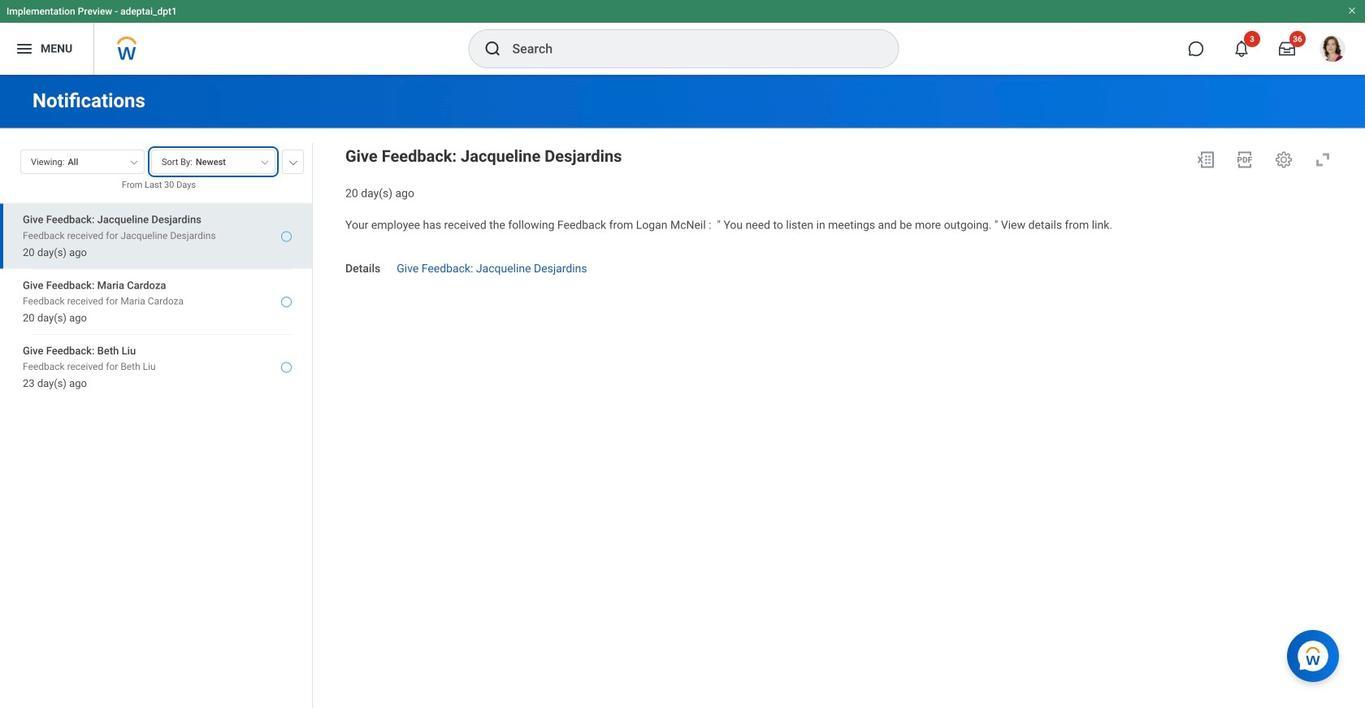 Task type: vqa. For each thing, say whether or not it's contained in the screenshot.
Mark Read image to the top
yes



Task type: describe. For each thing, give the bounding box(es) containing it.
close environment banner image
[[1348, 6, 1358, 15]]

notifications large image
[[1234, 41, 1250, 57]]

profile logan mcneil image
[[1320, 36, 1346, 65]]

justify image
[[15, 39, 34, 59]]

inbox items list box
[[0, 203, 312, 708]]

mark read image
[[281, 297, 292, 307]]

view printable version (pdf) image
[[1236, 150, 1255, 169]]



Task type: locate. For each thing, give the bounding box(es) containing it.
more image
[[289, 157, 298, 165]]

banner
[[0, 0, 1366, 75]]

mark read image up mark read icon
[[281, 231, 292, 242]]

main content
[[0, 75, 1366, 708]]

2 mark read image from the top
[[281, 362, 292, 373]]

fullscreen image
[[1314, 150, 1333, 169]]

mark read image down mark read icon
[[281, 362, 292, 373]]

inbox large image
[[1279, 41, 1296, 57]]

1 vertical spatial mark read image
[[281, 362, 292, 373]]

1 mark read image from the top
[[281, 231, 292, 242]]

export to excel image
[[1197, 150, 1216, 169]]

search image
[[483, 39, 503, 59]]

0 vertical spatial mark read image
[[281, 231, 292, 242]]

Search Workday  search field
[[513, 31, 865, 67]]

region
[[345, 143, 1340, 201]]

tab panel
[[0, 142, 312, 708]]

mark read image
[[281, 231, 292, 242], [281, 362, 292, 373]]

task actions image
[[1275, 150, 1294, 169]]



